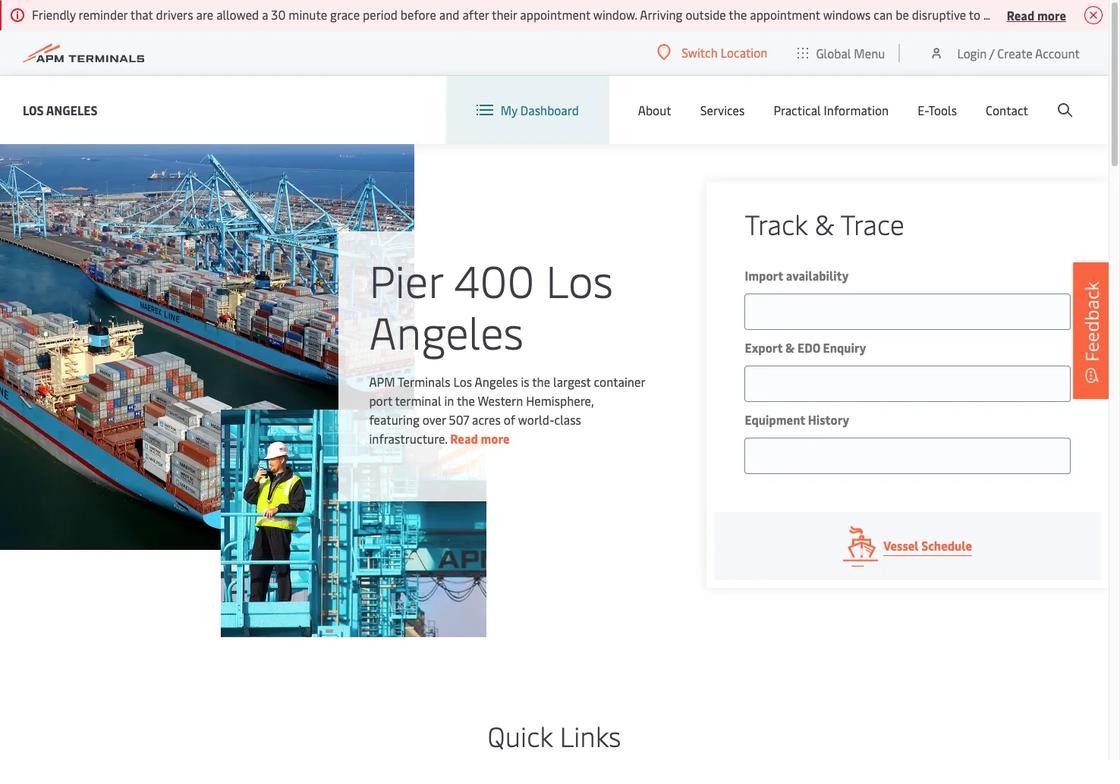 Task type: vqa. For each thing, say whether or not it's contained in the screenshot.
FROM
no



Task type: locate. For each thing, give the bounding box(es) containing it.
la secondary image
[[221, 410, 486, 637]]

0 vertical spatial read more
[[1007, 6, 1066, 23]]

apm terminals los angeles is the largest container port terminal in the western hemisphere, featuring over 507 acres of world-class infrastructure.
[[369, 373, 645, 447]]

1 vertical spatial read
[[450, 430, 478, 447]]

my dashboard button
[[476, 76, 579, 144]]

information
[[824, 102, 889, 118]]

e-tools
[[918, 102, 957, 118]]

track & trace
[[745, 205, 904, 242]]

feedback
[[1079, 281, 1104, 362]]

0 horizontal spatial read
[[450, 430, 478, 447]]

login / create account link
[[929, 30, 1080, 75]]

los inside pier 400 los angeles
[[546, 249, 613, 309]]

0 vertical spatial the
[[532, 373, 550, 390]]

1 horizontal spatial los
[[453, 373, 472, 390]]

enquiry
[[823, 339, 866, 356]]

history
[[808, 411, 849, 428]]

the right is
[[532, 373, 550, 390]]

read more for read more link
[[450, 430, 510, 447]]

location
[[721, 44, 767, 61]]

2 vertical spatial los
[[453, 373, 472, 390]]

&
[[815, 205, 834, 242], [785, 339, 795, 356]]

quick
[[488, 717, 553, 754]]

1 vertical spatial los
[[546, 249, 613, 309]]

1 vertical spatial the
[[457, 392, 475, 409]]

1 horizontal spatial read more
[[1007, 6, 1066, 23]]

world-
[[518, 411, 554, 428]]

links
[[560, 717, 621, 754]]

vessel
[[883, 537, 919, 554]]

0 vertical spatial read
[[1007, 6, 1034, 23]]

2 horizontal spatial los
[[546, 249, 613, 309]]

track
[[745, 205, 808, 242]]

create
[[997, 44, 1032, 61]]

import
[[745, 267, 783, 284]]

1 vertical spatial angeles
[[369, 301, 524, 361]]

practical information
[[774, 102, 889, 118]]

1 vertical spatial &
[[785, 339, 795, 356]]

los inside apm terminals los angeles is the largest container port terminal in the western hemisphere, featuring over 507 acres of world-class infrastructure.
[[453, 373, 472, 390]]

more up account at the top of the page
[[1037, 6, 1066, 23]]

in
[[444, 392, 454, 409]]

0 vertical spatial more
[[1037, 6, 1066, 23]]

export
[[745, 339, 783, 356]]

angeles inside apm terminals los angeles is the largest container port terminal in the western hemisphere, featuring over 507 acres of world-class infrastructure.
[[475, 373, 518, 390]]

1 horizontal spatial &
[[815, 205, 834, 242]]

0 vertical spatial &
[[815, 205, 834, 242]]

contact
[[986, 102, 1028, 118]]

port
[[369, 392, 392, 409]]

read down 507
[[450, 430, 478, 447]]

los angeles pier 400 image
[[0, 144, 415, 550]]

dashboard
[[520, 102, 579, 118]]

read more button
[[1007, 5, 1066, 24]]

& left trace
[[815, 205, 834, 242]]

infrastructure.
[[369, 430, 447, 447]]

los
[[23, 101, 44, 118], [546, 249, 613, 309], [453, 373, 472, 390]]

largest
[[553, 373, 591, 390]]

1 horizontal spatial more
[[1037, 6, 1066, 23]]

of
[[504, 411, 515, 428]]

read more down acres
[[450, 430, 510, 447]]

read up login / create account
[[1007, 6, 1034, 23]]

0 vertical spatial angeles
[[46, 101, 98, 118]]

container
[[594, 373, 645, 390]]

terminal
[[395, 392, 441, 409]]

more down acres
[[481, 430, 510, 447]]

2 vertical spatial angeles
[[475, 373, 518, 390]]

the right "in"
[[457, 392, 475, 409]]

read more for read more button
[[1007, 6, 1066, 23]]

angeles
[[46, 101, 98, 118], [369, 301, 524, 361], [475, 373, 518, 390]]

0 horizontal spatial read more
[[450, 430, 510, 447]]

1 vertical spatial more
[[481, 430, 510, 447]]

vessel schedule
[[883, 537, 972, 554]]

apm
[[369, 373, 395, 390]]

pier 400 los angeles
[[369, 249, 613, 361]]

read more up login / create account
[[1007, 6, 1066, 23]]

the
[[532, 373, 550, 390], [457, 392, 475, 409]]

0 horizontal spatial los
[[23, 101, 44, 118]]

read more
[[1007, 6, 1066, 23], [450, 430, 510, 447]]

global menu button
[[783, 30, 900, 76]]

global
[[816, 44, 851, 61]]

services button
[[700, 76, 745, 144]]

equipment history
[[745, 411, 849, 428]]

read inside button
[[1007, 6, 1034, 23]]

about
[[638, 102, 671, 118]]

0 vertical spatial los
[[23, 101, 44, 118]]

0 horizontal spatial &
[[785, 339, 795, 356]]

import availability
[[745, 267, 849, 284]]

more
[[1037, 6, 1066, 23], [481, 430, 510, 447]]

& left edo
[[785, 339, 795, 356]]

1 horizontal spatial read
[[1007, 6, 1034, 23]]

angeles inside pier 400 los angeles
[[369, 301, 524, 361]]

over
[[423, 411, 446, 428]]

read
[[1007, 6, 1034, 23], [450, 430, 478, 447]]

los for pier 400 los angeles
[[546, 249, 613, 309]]

switch
[[682, 44, 718, 61]]

about button
[[638, 76, 671, 144]]

more inside button
[[1037, 6, 1066, 23]]

1 vertical spatial read more
[[450, 430, 510, 447]]

0 horizontal spatial more
[[481, 430, 510, 447]]

western
[[478, 392, 523, 409]]



Task type: describe. For each thing, give the bounding box(es) containing it.
trace
[[840, 205, 904, 242]]

e-tools button
[[918, 76, 957, 144]]

quick links
[[488, 717, 621, 754]]

507
[[449, 411, 469, 428]]

practical
[[774, 102, 821, 118]]

e-
[[918, 102, 928, 118]]

account
[[1035, 44, 1080, 61]]

more for read more button
[[1037, 6, 1066, 23]]

is
[[521, 373, 529, 390]]

class
[[554, 411, 581, 428]]

export & edo enquiry
[[745, 339, 866, 356]]

angeles for pier
[[369, 301, 524, 361]]

read for read more button
[[1007, 6, 1034, 23]]

more for read more link
[[481, 430, 510, 447]]

schedule
[[921, 537, 972, 554]]

read for read more link
[[450, 430, 478, 447]]

feedback button
[[1073, 262, 1111, 399]]

hemisphere,
[[526, 392, 594, 409]]

my
[[501, 102, 517, 118]]

switch location
[[682, 44, 767, 61]]

angeles for apm
[[475, 373, 518, 390]]

availability
[[786, 267, 849, 284]]

login / create account
[[957, 44, 1080, 61]]

& for edo
[[785, 339, 795, 356]]

equipment
[[745, 411, 805, 428]]

los angeles link
[[23, 101, 98, 120]]

contact button
[[986, 76, 1028, 144]]

1 horizontal spatial the
[[532, 373, 550, 390]]

los for apm terminals los angeles is the largest container port terminal in the western hemisphere, featuring over 507 acres of world-class infrastructure.
[[453, 373, 472, 390]]

400
[[454, 249, 535, 309]]

menu
[[854, 44, 885, 61]]

my dashboard
[[501, 102, 579, 118]]

read more link
[[450, 430, 510, 447]]

0 horizontal spatial the
[[457, 392, 475, 409]]

practical information button
[[774, 76, 889, 144]]

edo
[[797, 339, 820, 356]]

terminals
[[398, 373, 450, 390]]

services
[[700, 102, 745, 118]]

los angeles
[[23, 101, 98, 118]]

login
[[957, 44, 987, 61]]

featuring
[[369, 411, 420, 428]]

tools
[[928, 102, 957, 118]]

/
[[989, 44, 994, 61]]

switch location button
[[657, 44, 767, 61]]

acres
[[472, 411, 501, 428]]

global menu
[[816, 44, 885, 61]]

pier
[[369, 249, 443, 309]]

close alert image
[[1084, 6, 1103, 24]]

& for trace
[[815, 205, 834, 242]]

vessel schedule link
[[714, 512, 1101, 580]]



